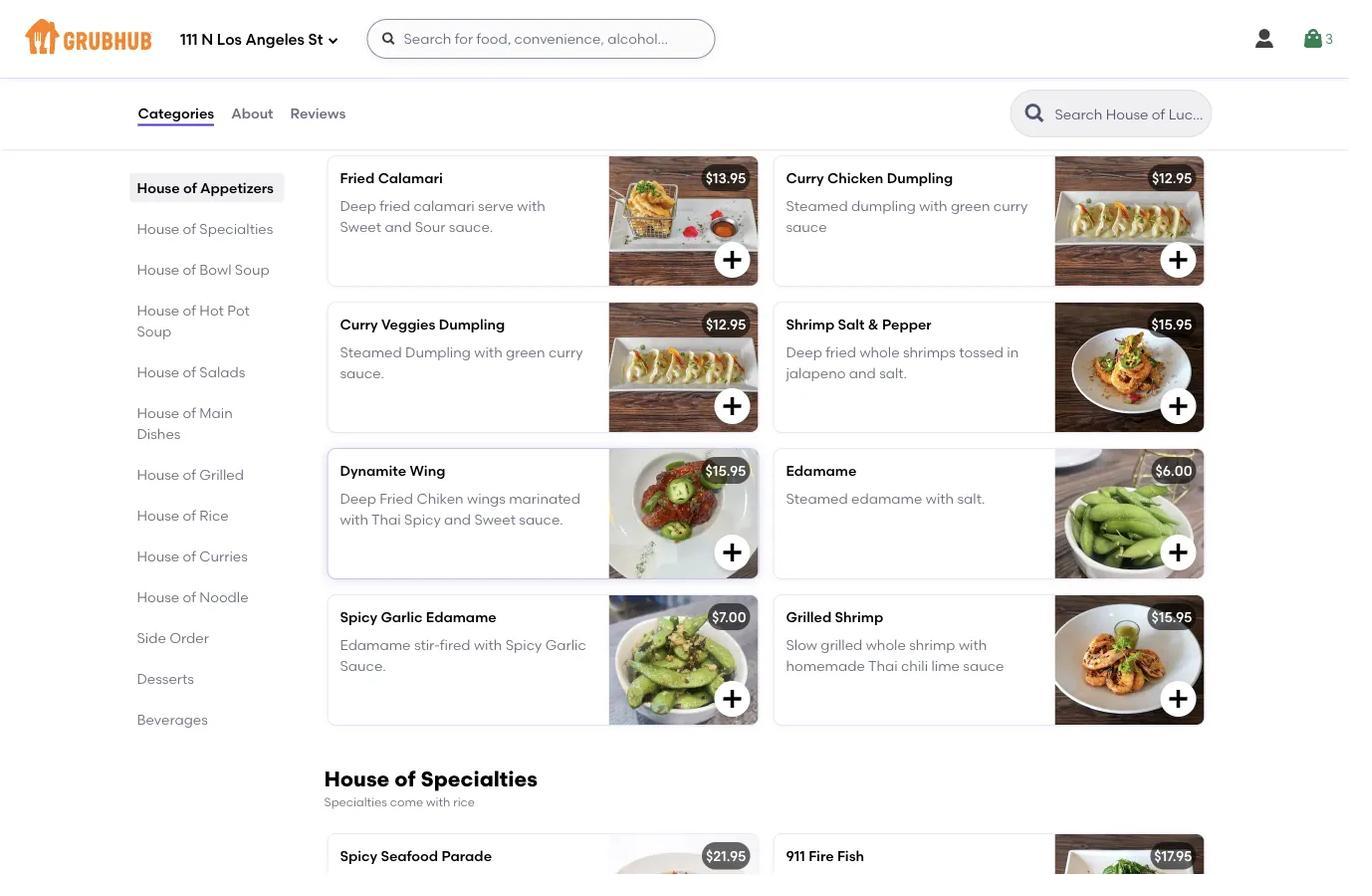 Task type: locate. For each thing, give the bounding box(es) containing it.
of up house of rice
[[183, 466, 196, 483]]

of up house of specialties
[[183, 179, 197, 196]]

1 horizontal spatial soup
[[235, 261, 269, 278]]

house up the dishes
[[137, 404, 180, 421]]

1 vertical spatial fried
[[340, 170, 375, 187]]

2 vertical spatial edamame
[[340, 637, 411, 654]]

0 vertical spatial green
[[951, 198, 990, 215]]

beverages tab
[[137, 709, 276, 730]]

house
[[137, 179, 180, 196], [137, 220, 180, 237], [137, 261, 180, 278], [137, 302, 180, 319], [137, 364, 180, 380], [137, 404, 180, 421], [137, 466, 180, 483], [137, 507, 180, 524], [137, 548, 180, 565], [137, 589, 180, 606], [324, 767, 390, 792]]

thai inside deep fried chiken wings marinated with thai spicy and sweet sauce.
[[372, 511, 401, 528]]

specialties left the come
[[324, 795, 387, 809]]

of up the come
[[395, 767, 416, 792]]

sauce. down veggies
[[340, 364, 384, 381]]

1 horizontal spatial grilled
[[786, 609, 832, 626]]

1 horizontal spatial fried
[[826, 344, 857, 361]]

sweet
[[372, 72, 413, 89], [786, 72, 828, 89], [340, 218, 381, 235], [474, 511, 516, 528]]

st
[[308, 31, 323, 49]]

specialties for house of specialties specialties come with rice
[[421, 767, 538, 792]]

0 horizontal spatial and
[[385, 218, 412, 235]]

house for house of rice
[[137, 507, 180, 524]]

1 vertical spatial grilled
[[786, 609, 832, 626]]

stemeed
[[340, 23, 401, 40]]

1 vertical spatial sauce
[[963, 657, 1004, 674]]

green
[[951, 198, 990, 215], [506, 344, 545, 361]]

house down house of grilled at bottom left
[[137, 507, 180, 524]]

with up search icon
[[999, 51, 1027, 68]]

1 vertical spatial specialties
[[421, 767, 538, 792]]

steamed
[[340, 51, 402, 68], [786, 198, 848, 215], [340, 344, 402, 361], [786, 491, 848, 508]]

side order tab
[[137, 627, 276, 648]]

specialties down appetizers
[[200, 220, 273, 237]]

0 horizontal spatial thai
[[372, 511, 401, 528]]

0 horizontal spatial edamame
[[340, 637, 411, 654]]

house of salads tab
[[137, 362, 276, 382]]

dumpling for steamed chicken dumpling served with sweet soy sauce.
[[464, 51, 530, 68]]

steamed for sweet
[[340, 51, 402, 68]]

dynamite wing image
[[609, 449, 758, 578]]

curry
[[994, 198, 1028, 215], [549, 344, 583, 361]]

of for house of specialties
[[183, 220, 196, 237]]

0 vertical spatial $12.95
[[1152, 170, 1193, 187]]

0 horizontal spatial served
[[533, 51, 578, 68]]

0 horizontal spatial $12.95
[[706, 316, 746, 333]]

whole for and
[[860, 344, 900, 361]]

of for house of bowl soup
[[183, 261, 196, 278]]

1 vertical spatial curry
[[549, 344, 583, 361]]

grilled up slow
[[786, 609, 832, 626]]

house of grilled
[[137, 466, 244, 483]]

chicken for steamed
[[405, 51, 461, 68]]

0 vertical spatial soup
[[235, 261, 269, 278]]

curry for curry veggies dumpling
[[340, 316, 378, 333]]

1 horizontal spatial garlic
[[545, 637, 586, 654]]

1 vertical spatial soup
[[137, 323, 172, 340]]

house inside house of main dishes
[[137, 404, 180, 421]]

of
[[183, 179, 197, 196], [183, 220, 196, 237], [183, 261, 196, 278], [183, 302, 196, 319], [183, 364, 196, 380], [183, 404, 196, 421], [183, 466, 196, 483], [183, 507, 196, 524], [183, 548, 196, 565], [183, 589, 196, 606], [395, 767, 416, 792]]

0 vertical spatial garlic
[[381, 609, 423, 626]]

fried down salt
[[826, 344, 857, 361]]

2 vertical spatial $15.95
[[1152, 609, 1193, 626]]

steamed inside steamed chicken dumpling served with sweet soy sauce.
[[340, 51, 402, 68]]

0 vertical spatial shrimp
[[786, 316, 835, 333]]

edamame
[[786, 462, 857, 479], [426, 609, 497, 626], [340, 637, 411, 654]]

homemade
[[786, 657, 865, 674]]

shrimps
[[903, 344, 956, 361]]

0 vertical spatial $15.95
[[1152, 316, 1193, 333]]

1 horizontal spatial salt.
[[958, 491, 985, 508]]

grilled shrimp
[[786, 609, 884, 626]]

of inside the house of specialties specialties come with rice
[[395, 767, 416, 792]]

bowl
[[200, 261, 232, 278]]

house of main dishes tab
[[137, 402, 276, 444]]

fried for jalapeno
[[826, 344, 857, 361]]

sweet inside deep fried calamari serve with sweet and sour sauce.
[[340, 218, 381, 235]]

sweet inside fried chicken dumpling served with sweet soy sauce.
[[786, 72, 828, 89]]

sweet for steamed
[[372, 72, 413, 89]]

main
[[200, 404, 233, 421]]

2 vertical spatial fried
[[380, 491, 413, 508]]

served inside fried chicken dumpling served with sweet soy sauce.
[[951, 51, 996, 68]]

rice
[[453, 795, 475, 809]]

1 horizontal spatial $12.95
[[1152, 170, 1193, 187]]

of left bowl
[[183, 261, 196, 278]]

calamari
[[378, 170, 443, 187]]

thai
[[372, 511, 401, 528], [868, 657, 898, 674]]

with up lime on the right of page
[[959, 637, 987, 654]]

2 served from the left
[[951, 51, 996, 68]]

soup inside house of hot pot soup
[[137, 323, 172, 340]]

spicy down chiken
[[404, 511, 441, 528]]

2 horizontal spatial fried
[[786, 51, 820, 68]]

2 soy from the left
[[831, 72, 855, 89]]

of left rice at left
[[183, 507, 196, 524]]

with left rice
[[426, 795, 451, 809]]

house left bowl
[[137, 261, 180, 278]]

fried down fried calamari
[[380, 198, 410, 215]]

specialties up rice
[[421, 767, 538, 792]]

house down the dishes
[[137, 466, 180, 483]]

garlic
[[381, 609, 423, 626], [545, 637, 586, 654]]

with inside "edamame stir-fired with spicy garlic sauce."
[[474, 637, 502, 654]]

calamari
[[414, 198, 475, 215]]

edamame up the steamed edamame with salt.
[[786, 462, 857, 479]]

dumpling for fried chicken dumpling served with sweet soy sauce.
[[882, 51, 948, 68]]

0 vertical spatial salt.
[[880, 364, 907, 381]]

house of bowl soup tab
[[137, 259, 276, 280]]

chicken inside steamed chicken dumpling served with sweet soy sauce.
[[405, 51, 461, 68]]

sour
[[415, 218, 446, 235]]

1 vertical spatial thai
[[868, 657, 898, 674]]

of left main on the left top
[[183, 404, 196, 421]]

1 vertical spatial and
[[849, 364, 876, 381]]

curry left veggies
[[340, 316, 378, 333]]

steamed dumpling with green curry sauce
[[786, 198, 1028, 235]]

whole down &
[[860, 344, 900, 361]]

curry inside steamed dumpling with green curry sauce
[[994, 198, 1028, 215]]

$15.95 for deep fried whole shrimps tossed in jalapeno and salt.
[[1152, 316, 1193, 333]]

of up house of bowl soup
[[183, 220, 196, 237]]

2 horizontal spatial and
[[849, 364, 876, 381]]

1 vertical spatial green
[[506, 344, 545, 361]]

desserts
[[137, 670, 194, 687]]

curry chicken dumpling image
[[1055, 156, 1205, 286]]

thai inside slow grilled whole shrimp with homemade thai chili lime sauce
[[868, 657, 898, 674]]

sauce
[[786, 218, 827, 235], [963, 657, 1004, 674]]

1 horizontal spatial curry
[[786, 170, 824, 187]]

stir-
[[414, 637, 440, 654]]

1 vertical spatial $15.95
[[706, 462, 746, 479]]

and
[[385, 218, 412, 235], [849, 364, 876, 381], [444, 511, 471, 528]]

0 vertical spatial fried
[[380, 198, 410, 215]]

dumpling for curry veggies dumpling
[[439, 316, 505, 333]]

salt. right edamame
[[958, 491, 985, 508]]

and right the jalapeno
[[849, 364, 876, 381]]

fried inside deep fried whole shrimps tossed in jalapeno and salt.
[[826, 344, 857, 361]]

in
[[1007, 344, 1019, 361]]

2 vertical spatial and
[[444, 511, 471, 528]]

house left hot
[[137, 302, 180, 319]]

with right fired
[[474, 637, 502, 654]]

with down curry veggies dumpling
[[474, 344, 503, 361]]

deep up the jalapeno
[[786, 344, 822, 361]]

chicken inside fried chicken dumpling served with sweet soy sauce.
[[823, 51, 879, 68]]

deep inside deep fried whole shrimps tossed in jalapeno and salt.
[[786, 344, 822, 361]]

svg image for curry chicken dumpling image
[[1167, 248, 1191, 272]]

2 horizontal spatial edamame
[[786, 462, 857, 479]]

sweet inside deep fried chiken wings marinated with thai spicy and sweet sauce.
[[474, 511, 516, 528]]

0 horizontal spatial sauce
[[786, 218, 827, 235]]

house inside house of hot pot soup
[[137, 302, 180, 319]]

soup right bowl
[[235, 261, 269, 278]]

house up house of specialties
[[137, 179, 180, 196]]

fried chicken dumpling image
[[1055, 10, 1205, 139]]

curry inside steamed dumpling with green curry sauce.
[[549, 344, 583, 361]]

sweet for fried
[[786, 72, 828, 89]]

served inside steamed chicken dumpling served with sweet soy sauce.
[[533, 51, 578, 68]]

of left salads
[[183, 364, 196, 380]]

1 vertical spatial deep
[[786, 344, 822, 361]]

0 horizontal spatial grilled
[[200, 466, 244, 483]]

0 vertical spatial deep
[[340, 198, 376, 215]]

green inside steamed dumpling with green curry sauce
[[951, 198, 990, 215]]

and left sour
[[385, 218, 412, 235]]

with down dynamite at the left
[[340, 511, 368, 528]]

svg image
[[381, 31, 397, 47], [327, 34, 339, 46], [1167, 394, 1191, 418], [721, 541, 744, 564], [1167, 541, 1191, 564], [1167, 687, 1191, 711]]

served
[[533, 51, 578, 68], [951, 51, 996, 68]]

salt.
[[880, 364, 907, 381], [958, 491, 985, 508]]

sauce right lime on the right of page
[[963, 657, 1004, 674]]

curry right $13.95
[[786, 170, 824, 187]]

served for fried chicken dumpling served with sweet soy sauce.
[[951, 51, 996, 68]]

$12.95 for steamed dumpling with green curry sauce
[[1152, 170, 1193, 187]]

1 vertical spatial fried
[[826, 344, 857, 361]]

fried
[[380, 198, 410, 215], [826, 344, 857, 361]]

chili
[[901, 657, 928, 674]]

house up house of bowl soup
[[137, 220, 180, 237]]

dumpling inside fried chicken dumpling served with sweet soy sauce.
[[882, 51, 948, 68]]

search icon image
[[1023, 102, 1047, 125]]

sauce. inside steamed chicken dumpling served with sweet soy sauce.
[[444, 72, 488, 89]]

1 vertical spatial shrimp
[[835, 609, 884, 626]]

1 horizontal spatial fried
[[380, 491, 413, 508]]

fried inside fried chicken dumpling served with sweet soy sauce.
[[786, 51, 820, 68]]

of for house of noodle
[[183, 589, 196, 606]]

fried inside deep fried calamari serve with sweet and sour sauce.
[[380, 198, 410, 215]]

$12.95
[[1152, 170, 1193, 187], [706, 316, 746, 333]]

edamame up fired
[[426, 609, 497, 626]]

specialties for house of specialties
[[200, 220, 273, 237]]

and down chiken
[[444, 511, 471, 528]]

0 horizontal spatial soy
[[416, 72, 441, 89]]

0 horizontal spatial specialties
[[200, 220, 273, 237]]

steamed down veggies
[[340, 344, 402, 361]]

sauce. up curry chicken dumpling
[[859, 72, 903, 89]]

sweet inside steamed chicken dumpling served with sweet soy sauce.
[[372, 72, 413, 89]]

1 horizontal spatial curry
[[994, 198, 1028, 215]]

sauce. down serve
[[449, 218, 493, 235]]

1 served from the left
[[533, 51, 578, 68]]

1 horizontal spatial served
[[951, 51, 996, 68]]

of for house of appetizers
[[183, 179, 197, 196]]

of left the curries
[[183, 548, 196, 565]]

0 horizontal spatial soup
[[137, 323, 172, 340]]

with up reviews
[[340, 72, 368, 89]]

house of noodle
[[137, 589, 249, 606]]

house of rice
[[137, 507, 229, 524]]

svg image for spicy garlic edamame image
[[721, 687, 744, 711]]

0 vertical spatial fried
[[786, 51, 820, 68]]

edamame up 'sauce.'
[[340, 637, 411, 654]]

sauce. down stemeed chicken dumpling at the left top of the page
[[444, 72, 488, 89]]

1 horizontal spatial soy
[[831, 72, 855, 89]]

chicken for curry
[[828, 170, 884, 187]]

fried chicken dumpling served with sweet soy sauce.
[[786, 51, 1027, 89]]

1 horizontal spatial edamame
[[426, 609, 497, 626]]

house of specialties specialties come with rice
[[324, 767, 538, 809]]

soy
[[416, 72, 441, 89], [831, 72, 855, 89]]

sauce down curry chicken dumpling
[[786, 218, 827, 235]]

shrimp left salt
[[786, 316, 835, 333]]

sauce inside steamed dumpling with green curry sauce
[[786, 218, 827, 235]]

deep down fried calamari
[[340, 198, 376, 215]]

0 vertical spatial grilled
[[200, 466, 244, 483]]

grilled
[[200, 466, 244, 483], [786, 609, 832, 626]]

steamed edamame with salt.
[[786, 491, 985, 508]]

house for house of appetizers
[[137, 179, 180, 196]]

house down house of rice
[[137, 548, 180, 565]]

0 horizontal spatial green
[[506, 344, 545, 361]]

edamame for edamame
[[786, 462, 857, 479]]

whole
[[860, 344, 900, 361], [866, 637, 906, 654]]

deep
[[340, 198, 376, 215], [786, 344, 822, 361], [340, 491, 376, 508]]

served for steamed chicken dumpling served with sweet soy sauce.
[[533, 51, 578, 68]]

with right dumpling
[[919, 198, 948, 215]]

1 horizontal spatial thai
[[868, 657, 898, 674]]

sauce inside slow grilled whole shrimp with homemade thai chili lime sauce
[[963, 657, 1004, 674]]

deep for deep fried calamari serve with sweet and sour sauce.
[[340, 198, 376, 215]]

steamed inside steamed dumpling with green curry sauce
[[786, 198, 848, 215]]

1 vertical spatial $12.95
[[706, 316, 746, 333]]

whole inside deep fried whole shrimps tossed in jalapeno and salt.
[[860, 344, 900, 361]]

2 vertical spatial deep
[[340, 491, 376, 508]]

of left noodle
[[183, 589, 196, 606]]

0 horizontal spatial salt.
[[880, 364, 907, 381]]

fried
[[786, 51, 820, 68], [340, 170, 375, 187], [380, 491, 413, 508]]

0 vertical spatial edamame
[[786, 462, 857, 479]]

1 horizontal spatial specialties
[[324, 795, 387, 809]]

$7.00
[[712, 609, 746, 626]]

thai down dynamite wing
[[372, 511, 401, 528]]

deep inside deep fried calamari serve with sweet and sour sauce.
[[340, 198, 376, 215]]

desserts tab
[[137, 668, 276, 689]]

whole up chili
[[866, 637, 906, 654]]

soup up house of salads at the top of page
[[137, 323, 172, 340]]

house of bowl soup
[[137, 261, 269, 278]]

$17.95
[[1155, 848, 1193, 865]]

specialties inside house of specialties tab
[[200, 220, 273, 237]]

with
[[999, 51, 1027, 68], [340, 72, 368, 89], [517, 198, 546, 215], [919, 198, 948, 215], [474, 344, 503, 361], [926, 491, 954, 508], [340, 511, 368, 528], [474, 637, 502, 654], [959, 637, 987, 654], [426, 795, 451, 809]]

deep down dynamite at the left
[[340, 491, 376, 508]]

house inside "tab"
[[137, 261, 180, 278]]

sweet for deep
[[340, 218, 381, 235]]

with right edamame
[[926, 491, 954, 508]]

0 vertical spatial and
[[385, 218, 412, 235]]

grilled up rice at left
[[200, 466, 244, 483]]

house inside the house of specialties specialties come with rice
[[324, 767, 390, 792]]

shrimp salt & pepper
[[786, 316, 932, 333]]

dishes
[[137, 425, 181, 442]]

spicy inside "edamame stir-fired with spicy garlic sauce."
[[506, 637, 542, 654]]

whole for chili
[[866, 637, 906, 654]]

of for house of grilled
[[183, 466, 196, 483]]

deep inside deep fried chiken wings marinated with thai spicy and sweet sauce.
[[340, 491, 376, 508]]

with right serve
[[517, 198, 546, 215]]

green inside steamed dumpling with green curry sauce.
[[506, 344, 545, 361]]

0 horizontal spatial curry
[[340, 316, 378, 333]]

fired
[[440, 637, 471, 654]]

deep fried calamari serve with sweet and sour sauce.
[[340, 198, 546, 235]]

of for house of specialties specialties come with rice
[[395, 767, 416, 792]]

salt. down 'shrimps'
[[880, 364, 907, 381]]

shrimp up grilled
[[835, 609, 884, 626]]

svg image
[[1253, 27, 1277, 51], [1302, 27, 1325, 51], [1167, 101, 1191, 125], [721, 248, 744, 272], [1167, 248, 1191, 272], [721, 394, 744, 418], [721, 687, 744, 711]]

0 vertical spatial curry
[[786, 170, 824, 187]]

0 vertical spatial sauce
[[786, 218, 827, 235]]

angeles
[[245, 31, 305, 49]]

1 vertical spatial whole
[[866, 637, 906, 654]]

&
[[868, 316, 879, 333]]

house up 'seafood'
[[324, 767, 390, 792]]

house for house of grilled
[[137, 466, 180, 483]]

1 soy from the left
[[416, 72, 441, 89]]

0 horizontal spatial fried
[[380, 198, 410, 215]]

edamame inside "edamame stir-fired with spicy garlic sauce."
[[340, 637, 411, 654]]

1 vertical spatial garlic
[[545, 637, 586, 654]]

0 vertical spatial whole
[[860, 344, 900, 361]]

1 vertical spatial curry
[[340, 316, 378, 333]]

fried inside deep fried chiken wings marinated with thai spicy and sweet sauce.
[[380, 491, 413, 508]]

shrimp
[[786, 316, 835, 333], [835, 609, 884, 626]]

of inside house of main dishes
[[183, 404, 196, 421]]

911 fire fish image
[[1055, 835, 1205, 875]]

0 horizontal spatial curry
[[549, 344, 583, 361]]

$9.95
[[712, 23, 746, 40]]

soy inside fried chicken dumpling served with sweet soy sauce.
[[831, 72, 855, 89]]

0 vertical spatial curry
[[994, 198, 1028, 215]]

svg image inside 3 button
[[1302, 27, 1325, 51]]

house for house of specialties
[[137, 220, 180, 237]]

steamed left edamame
[[786, 491, 848, 508]]

Search House of Luck Thai BBQ search field
[[1053, 105, 1206, 123]]

of inside "tab"
[[183, 261, 196, 278]]

deep for deep fried chiken wings marinated with thai spicy and sweet sauce.
[[340, 491, 376, 508]]

1 horizontal spatial and
[[444, 511, 471, 528]]

sauce.
[[444, 72, 488, 89], [859, 72, 903, 89], [449, 218, 493, 235], [340, 364, 384, 381], [519, 511, 564, 528]]

sauce. down marinated
[[519, 511, 564, 528]]

whole inside slow grilled whole shrimp with homemade thai chili lime sauce
[[866, 637, 906, 654]]

0 horizontal spatial fried
[[340, 170, 375, 187]]

specialties
[[200, 220, 273, 237], [421, 767, 538, 792], [324, 795, 387, 809]]

soy inside steamed chicken dumpling served with sweet soy sauce.
[[416, 72, 441, 89]]

0 vertical spatial specialties
[[200, 220, 273, 237]]

1 horizontal spatial sauce
[[963, 657, 1004, 674]]

of inside house of hot pot soup
[[183, 302, 196, 319]]

1 horizontal spatial green
[[951, 198, 990, 215]]

house up side
[[137, 589, 180, 606]]

soy for fried
[[831, 72, 855, 89]]

2 horizontal spatial specialties
[[421, 767, 538, 792]]

fish
[[838, 848, 864, 865]]

dumpling inside steamed chicken dumpling served with sweet soy sauce.
[[464, 51, 530, 68]]

$15.95
[[1152, 316, 1193, 333], [706, 462, 746, 479], [1152, 609, 1193, 626]]

chicken
[[405, 23, 461, 40], [405, 51, 461, 68], [823, 51, 879, 68], [828, 170, 884, 187]]

house up house of main dishes at the left of page
[[137, 364, 180, 380]]

of left hot
[[183, 302, 196, 319]]

0 vertical spatial thai
[[372, 511, 401, 528]]

steamed inside steamed dumpling with green curry sauce.
[[340, 344, 402, 361]]

spicy right fired
[[506, 637, 542, 654]]

$12.95 for steamed dumpling with green curry sauce.
[[706, 316, 746, 333]]

steamed down curry chicken dumpling
[[786, 198, 848, 215]]

thai left chili
[[868, 657, 898, 674]]

spicy inside deep fried chiken wings marinated with thai spicy and sweet sauce.
[[404, 511, 441, 528]]

steamed down 'stemeed'
[[340, 51, 402, 68]]

rice
[[200, 507, 229, 524]]

jalapeno
[[786, 364, 846, 381]]

with inside slow grilled whole shrimp with homemade thai chili lime sauce
[[959, 637, 987, 654]]



Task type: vqa. For each thing, say whether or not it's contained in the screenshot.


Task type: describe. For each thing, give the bounding box(es) containing it.
house for house of salads
[[137, 364, 180, 380]]

house for house of hot pot soup
[[137, 302, 180, 319]]

salt. inside deep fried whole shrimps tossed in jalapeno and salt.
[[880, 364, 907, 381]]

house of salads
[[137, 364, 245, 380]]

svg image for deep fried chiken wings marinated with thai spicy and sweet sauce.
[[721, 541, 744, 564]]

veggies
[[381, 316, 436, 333]]

911 fire fish
[[786, 848, 864, 865]]

dynamite
[[340, 462, 406, 479]]

lime
[[932, 657, 960, 674]]

fried for fried chicken dumpling served with sweet soy sauce.
[[786, 51, 820, 68]]

house for house of bowl soup
[[137, 261, 180, 278]]

grilled shrimp image
[[1055, 595, 1205, 725]]

fried calamari image
[[609, 156, 758, 286]]

pot
[[227, 302, 250, 319]]

sauce. inside fried chicken dumpling served with sweet soy sauce.
[[859, 72, 903, 89]]

of for house of curries
[[183, 548, 196, 565]]

edamame stir-fired with spicy garlic sauce.
[[340, 637, 586, 674]]

111 n los angeles st
[[180, 31, 323, 49]]

beverages
[[137, 711, 208, 728]]

marinated
[[509, 491, 581, 508]]

categories
[[138, 105, 214, 122]]

and inside deep fried chiken wings marinated with thai spicy and sweet sauce.
[[444, 511, 471, 528]]

1 vertical spatial salt.
[[958, 491, 985, 508]]

deep fried chiken wings marinated with thai spicy and sweet sauce.
[[340, 491, 581, 528]]

3
[[1325, 30, 1334, 47]]

curry chicken dumpling
[[786, 170, 953, 187]]

with inside the house of specialties specialties come with rice
[[426, 795, 451, 809]]

house of noodle tab
[[137, 587, 276, 608]]

and inside deep fried calamari serve with sweet and sour sauce.
[[385, 218, 412, 235]]

shrimp
[[909, 637, 956, 654]]

$6.00
[[1156, 462, 1193, 479]]

steamed for sauce.
[[340, 344, 402, 361]]

house of hot pot soup
[[137, 302, 250, 340]]

curry for steamed dumpling with green curry sauce
[[994, 198, 1028, 215]]

garlic inside "edamame stir-fired with spicy garlic sauce."
[[545, 637, 586, 654]]

appetizers
[[200, 179, 274, 196]]

house of main dishes
[[137, 404, 233, 442]]

dumpling inside steamed dumpling with green curry sauce.
[[405, 344, 471, 361]]

of for house of salads
[[183, 364, 196, 380]]

wing
[[410, 462, 445, 479]]

svg image for 'fried calamari' image
[[721, 248, 744, 272]]

come
[[390, 795, 423, 809]]

$13.95
[[706, 170, 746, 187]]

seafood
[[381, 848, 438, 865]]

with inside fried chicken dumpling served with sweet soy sauce.
[[999, 51, 1027, 68]]

fire
[[809, 848, 834, 865]]

with inside steamed dumpling with green curry sauce.
[[474, 344, 503, 361]]

svg image for deep fried whole shrimps tossed in jalapeno and salt.
[[1167, 394, 1191, 418]]

categories button
[[137, 78, 215, 149]]

stemeed chicken dumpling image
[[609, 10, 758, 139]]

fried chicken dumpling served with sweet soy sauce. button
[[774, 10, 1205, 139]]

111
[[180, 31, 198, 49]]

thai for grilled
[[868, 657, 898, 674]]

soy for steamed
[[416, 72, 441, 89]]

edamame for edamame stir-fired with spicy garlic sauce.
[[340, 637, 411, 654]]

stemeed chicken dumpling
[[340, 23, 530, 40]]

sauce.
[[340, 657, 386, 674]]

house of specialties tab
[[137, 218, 276, 239]]

of for house of hot pot soup
[[183, 302, 196, 319]]

steamed dumpling with green curry sauce.
[[340, 344, 583, 381]]

chiken
[[417, 491, 464, 508]]

chicken for fried
[[823, 51, 879, 68]]

green for curry chicken dumpling
[[951, 198, 990, 215]]

green for curry veggies dumpling
[[506, 344, 545, 361]]

order
[[170, 629, 209, 646]]

house for house of noodle
[[137, 589, 180, 606]]

of for house of rice
[[183, 507, 196, 524]]

chicken for stemeed
[[405, 23, 461, 40]]

steamed chicken dumpling served with sweet soy sauce.
[[340, 51, 578, 89]]

deep fried whole shrimps tossed in jalapeno and salt.
[[786, 344, 1019, 381]]

reviews button
[[289, 78, 347, 149]]

thai for fried
[[372, 511, 401, 528]]

0 horizontal spatial garlic
[[381, 609, 423, 626]]

with inside steamed dumpling with green curry sauce
[[919, 198, 948, 215]]

edamame
[[852, 491, 923, 508]]

grilled inside tab
[[200, 466, 244, 483]]

house for house of main dishes
[[137, 404, 180, 421]]

house for house of specialties specialties come with rice
[[324, 767, 390, 792]]

spicy garlic edamame
[[340, 609, 497, 626]]

salt
[[838, 316, 865, 333]]

house for house of curries
[[137, 548, 180, 565]]

house of specialties
[[137, 220, 273, 237]]

dumpling for curry chicken dumpling
[[887, 170, 953, 187]]

noodle
[[200, 589, 249, 606]]

svg image for fried chicken dumpling image
[[1167, 101, 1191, 125]]

house of appetizers tab
[[137, 177, 276, 198]]

$15.95 for deep fried chiken wings marinated with thai spicy and sweet sauce.
[[706, 462, 746, 479]]

salads
[[200, 364, 245, 380]]

curry for curry chicken dumpling
[[786, 170, 824, 187]]

side
[[137, 629, 166, 646]]

spicy seafood parade
[[340, 848, 492, 865]]

n
[[201, 31, 213, 49]]

steamed for sauce
[[786, 198, 848, 215]]

reviews
[[290, 105, 346, 122]]

spicy up 'sauce.'
[[340, 609, 377, 626]]

house of rice tab
[[137, 505, 276, 526]]

side order
[[137, 629, 209, 646]]

house of appetizers
[[137, 179, 274, 196]]

slow grilled whole shrimp with homemade thai chili lime sauce
[[786, 637, 1004, 674]]

about
[[231, 105, 273, 122]]

curries
[[200, 548, 248, 565]]

slow
[[786, 637, 818, 654]]

Search for food, convenience, alcohol... search field
[[367, 19, 716, 59]]

fried calamari
[[340, 170, 443, 187]]

fried for and
[[380, 198, 410, 215]]

sauce. inside deep fried calamari serve with sweet and sour sauce.
[[449, 218, 493, 235]]

$15.95 for slow grilled whole shrimp with homemade thai chili lime sauce
[[1152, 609, 1193, 626]]

curry veggies dumpling image
[[609, 303, 758, 432]]

2 vertical spatial specialties
[[324, 795, 387, 809]]

about button
[[230, 78, 274, 149]]

shrimp salt & pepper image
[[1055, 303, 1205, 432]]

of for house of main dishes
[[183, 404, 196, 421]]

with inside deep fried calamari serve with sweet and sour sauce.
[[517, 198, 546, 215]]

and inside deep fried whole shrimps tossed in jalapeno and salt.
[[849, 364, 876, 381]]

$21.95
[[706, 848, 746, 865]]

svg image for curry veggies dumpling image
[[721, 394, 744, 418]]

dynamite wing
[[340, 462, 445, 479]]

main navigation navigation
[[0, 0, 1349, 78]]

soup inside "tab"
[[235, 261, 269, 278]]

fried for fried calamari
[[340, 170, 375, 187]]

house of curries
[[137, 548, 248, 565]]

svg image for steamed edamame with salt.
[[1167, 541, 1191, 564]]

edamame image
[[1055, 449, 1205, 578]]

house of grilled tab
[[137, 464, 276, 485]]

svg image for slow grilled whole shrimp with homemade thai chili lime sauce
[[1167, 687, 1191, 711]]

dumpling
[[852, 198, 916, 215]]

curry veggies dumpling
[[340, 316, 505, 333]]

wings
[[467, 491, 506, 508]]

parade
[[442, 848, 492, 865]]

1 vertical spatial edamame
[[426, 609, 497, 626]]

pepper
[[882, 316, 932, 333]]

curry for steamed dumpling with green curry sauce.
[[549, 344, 583, 361]]

sauce. inside steamed dumpling with green curry sauce.
[[340, 364, 384, 381]]

dumpling for stemeed chicken dumpling
[[464, 23, 530, 40]]

spicy seafood parade image
[[609, 835, 758, 875]]

serve
[[478, 198, 514, 215]]

tossed
[[959, 344, 1004, 361]]

spicy left 'seafood'
[[340, 848, 377, 865]]

house of curries tab
[[137, 546, 276, 567]]

sauce. inside deep fried chiken wings marinated with thai spicy and sweet sauce.
[[519, 511, 564, 528]]

hot
[[200, 302, 224, 319]]

grilled
[[821, 637, 863, 654]]

with inside steamed chicken dumpling served with sweet soy sauce.
[[340, 72, 368, 89]]

3 button
[[1302, 21, 1334, 57]]

911
[[786, 848, 806, 865]]

spicy garlic edamame image
[[609, 595, 758, 725]]

deep for deep fried whole shrimps tossed in jalapeno and salt.
[[786, 344, 822, 361]]

los
[[217, 31, 242, 49]]

house of hot pot soup tab
[[137, 300, 276, 342]]

with inside deep fried chiken wings marinated with thai spicy and sweet sauce.
[[340, 511, 368, 528]]



